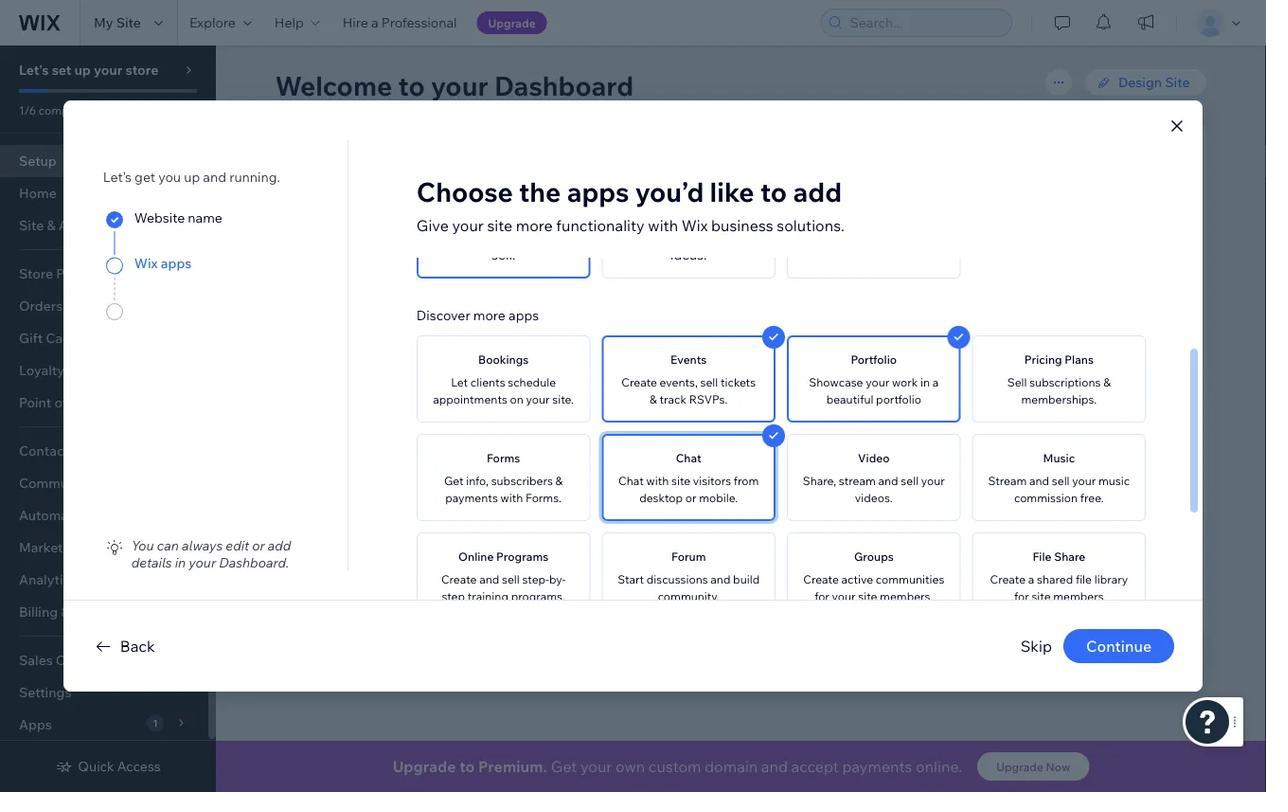 Task type: describe. For each thing, give the bounding box(es) containing it.
& for forms get info, subscribers & payments with forms.
[[556, 474, 563, 488]]

up for shipping
[[1082, 476, 1100, 492]]

videos.
[[856, 491, 893, 505]]

shipping
[[378, 476, 432, 492]]

0 vertical spatial design site
[[1119, 74, 1191, 90]]

perfect
[[396, 313, 441, 329]]

up left "payment"
[[359, 423, 375, 439]]

clients
[[471, 375, 506, 389]]

file
[[1033, 550, 1052, 564]]

or inside you can always edit or add details in your dashboard.
[[252, 537, 265, 554]]

secure
[[520, 313, 561, 329]]

domain for perfect
[[444, 313, 490, 329]]

& inside events create events, sell tickets & track rsvps.
[[650, 392, 657, 407]]

and inside online programs create and sell step-by- step training programs.
[[480, 572, 500, 587]]

to inside choose the apps you'd like to add give your site more functionality with wix business solutions.
[[761, 175, 788, 208]]

set for set up shipping
[[1057, 476, 1079, 492]]

and left running.
[[203, 169, 226, 185]]

name
[[188, 209, 223, 226]]

rsvps.
[[690, 392, 728, 407]]

& for pricing plans sell subscriptions & memberships.
[[1104, 375, 1112, 389]]

set up payment methods
[[335, 423, 491, 439]]

website
[[412, 529, 460, 545]]

your right the find
[[365, 313, 393, 329]]

get found by customers on google
[[335, 582, 551, 598]]

dashboard
[[495, 69, 634, 102]]

hire
[[343, 14, 368, 31]]

payment
[[378, 423, 433, 439]]

design your website
[[335, 529, 460, 545]]

set up shipping
[[1057, 476, 1159, 492]]

get inside forms get info, subscribers & payments with forms.
[[444, 474, 464, 488]]

music stream and sell your music commission free.
[[989, 451, 1131, 505]]

your inside you can always edit or add details in your dashboard.
[[189, 554, 216, 571]]

add inside you can always edit or add details in your dashboard.
[[268, 537, 291, 554]]

file share create a shared file library for site members
[[991, 550, 1129, 604]]

upgrade for upgrade
[[489, 16, 536, 30]]

showcase
[[810, 375, 864, 389]]

your inside groups create active communities for your site members.
[[833, 589, 856, 604]]

subscriptions
[[1030, 375, 1102, 389]]

a right connect
[[392, 268, 399, 285]]

communities
[[876, 572, 945, 587]]

forum
[[672, 550, 706, 564]]

started
[[1112, 582, 1159, 598]]

site inside the design site button
[[1135, 529, 1159, 545]]

groups create active communities for your site members.
[[804, 550, 945, 604]]

set for set up payment methods
[[335, 423, 356, 439]]

online.
[[916, 757, 963, 776]]

and left accept
[[762, 757, 788, 776]]

wix inside choose the apps you'd like to add give your site more functionality with wix business solutions.
[[682, 216, 708, 235]]

create inside online programs create and sell step-by- step training programs.
[[441, 572, 477, 587]]

schedule
[[508, 375, 556, 389]]

Search... field
[[845, 9, 1006, 36]]

home link
[[0, 177, 208, 209]]

0 vertical spatial site
[[116, 14, 141, 31]]

free.
[[1081, 491, 1105, 505]]

back button
[[92, 635, 155, 658]]

in inside the portfolio showcase your work in a beautiful portfolio
[[921, 375, 931, 389]]

tickets
[[721, 375, 756, 389]]

automations
[[19, 507, 99, 524]]

apps for choose
[[567, 175, 630, 208]]

give
[[417, 216, 449, 235]]

with inside chat chat with site visitors from desktop or mobile.
[[647, 474, 669, 488]]

up inside sidebar element
[[74, 62, 91, 78]]

programs.
[[511, 589, 566, 604]]

of
[[54, 394, 67, 411]]

forms.
[[526, 491, 562, 505]]

your left website
[[381, 529, 409, 545]]

a inside file share create a shared file library for site members
[[1029, 572, 1035, 587]]

get inside button
[[1086, 582, 1109, 598]]

sidebar element
[[0, 45, 216, 792]]

upgrade now button
[[978, 752, 1090, 781]]

info,
[[466, 474, 489, 488]]

forms
[[487, 451, 521, 465]]

upgrade now
[[997, 760, 1071, 774]]

with inside forms get info, subscribers & payments with forms.
[[501, 491, 523, 505]]

update your store type
[[335, 220, 477, 236]]

step
[[442, 589, 465, 604]]

connect a custom domain
[[335, 268, 500, 285]]

methods
[[436, 423, 491, 439]]

customers
[[418, 582, 484, 598]]

1 horizontal spatial let's
[[298, 151, 336, 172]]

your inside video share, stream and sell your videos.
[[922, 474, 946, 488]]

access
[[117, 758, 161, 775]]

your up choose
[[394, 151, 431, 172]]

let
[[451, 375, 468, 389]]

stream
[[989, 474, 1028, 488]]

design site inside button
[[1088, 529, 1159, 545]]

now
[[1047, 760, 1071, 774]]

quick access
[[78, 758, 161, 775]]

events
[[671, 353, 707, 367]]

get started
[[1086, 582, 1159, 598]]

subscribers
[[491, 474, 553, 488]]

plans
[[1065, 353, 1094, 367]]

1/6 completed
[[19, 103, 96, 117]]

your inside choose the apps you'd like to add give your site more functionality with wix business solutions.
[[452, 216, 484, 235]]

start
[[618, 572, 644, 587]]

1 vertical spatial wix
[[134, 255, 158, 271]]

can
[[157, 537, 179, 554]]

pricing
[[1025, 353, 1063, 367]]

set up payments
[[1052, 423, 1159, 439]]

you
[[158, 169, 181, 185]]

discover
[[417, 307, 471, 324]]

0 vertical spatial custom
[[402, 268, 450, 285]]

your left own in the bottom of the page
[[581, 757, 612, 776]]

more inside choose the apps you'd like to add give your site more functionality with wix business solutions.
[[516, 216, 553, 235]]

dashboard.
[[219, 554, 289, 571]]

your inside the bookings let clients schedule appointments on your site.
[[526, 392, 550, 407]]

it
[[564, 313, 572, 329]]

music
[[1099, 474, 1131, 488]]

in for add
[[175, 554, 186, 571]]

domain for custom
[[453, 268, 500, 285]]

0 horizontal spatial more
[[474, 307, 506, 324]]

set up shipping button
[[1040, 470, 1176, 498]]

my site
[[94, 14, 141, 31]]

google
[[505, 582, 551, 598]]

automations link
[[0, 499, 208, 532]]

hire a professional link
[[331, 0, 469, 45]]

and inside forum start discussions and build community.
[[711, 572, 731, 587]]

file
[[1076, 572, 1093, 587]]

with inside choose the apps you'd like to add give your site more functionality with wix business solutions.
[[648, 216, 679, 235]]

visitors
[[693, 474, 732, 488]]

to for get
[[460, 757, 475, 776]]

your left give
[[384, 220, 412, 236]]

upgrade to premium. get your own custom domain and accept payments online.
[[393, 757, 963, 776]]

active
[[842, 572, 874, 587]]

step-
[[523, 572, 550, 587]]

and inside music stream and sell your music commission free.
[[1030, 474, 1050, 488]]

continue button
[[1064, 629, 1175, 663]]



Task type: vqa. For each thing, say whether or not it's contained in the screenshot.
& in Pricing Plans Sell subscriptions & memberships.
yes



Task type: locate. For each thing, give the bounding box(es) containing it.
1 horizontal spatial apps
[[509, 307, 539, 324]]

completed
[[39, 103, 96, 117]]

and up commission
[[1030, 474, 1050, 488]]

add up the solutions. in the right top of the page
[[794, 175, 842, 208]]

go
[[717, 351, 735, 367]]

let's set up your store up update your store type
[[298, 151, 478, 172]]

apps inside choose the apps you'd like to add give your site more functionality with wix business solutions.
[[567, 175, 630, 208]]

settings
[[19, 684, 71, 701]]

let's set up your store
[[19, 62, 159, 78], [298, 151, 478, 172]]

let's get you up and running.
[[103, 169, 280, 185]]

set up "1/6 completed" on the top left
[[52, 62, 71, 78]]

beautiful
[[827, 392, 874, 407]]

1 vertical spatial up
[[1082, 476, 1100, 492]]

1 vertical spatial in
[[921, 375, 931, 389]]

stream
[[839, 474, 876, 488]]

add up "dashboard."
[[268, 537, 291, 554]]

0 vertical spatial domain
[[453, 268, 500, 285]]

0 vertical spatial with
[[648, 216, 679, 235]]

more down the the
[[516, 216, 553, 235]]

set up shipping and delivery
[[335, 476, 510, 492]]

to right the like
[[761, 175, 788, 208]]

up up "completed"
[[74, 62, 91, 78]]

commission
[[1015, 491, 1078, 505]]

and left build
[[711, 572, 731, 587]]

1 vertical spatial add
[[268, 537, 291, 554]]

wix down website
[[134, 255, 158, 271]]

domain up discover more apps at top left
[[453, 268, 500, 285]]

0 horizontal spatial to
[[399, 69, 425, 102]]

0 vertical spatial set
[[52, 62, 71, 78]]

1 horizontal spatial payments
[[843, 757, 913, 776]]

quick
[[78, 758, 114, 775]]

0 vertical spatial payments
[[446, 491, 498, 505]]

set left 'shipping'
[[335, 476, 356, 492]]

sell up rsvps.
[[701, 375, 719, 389]]

set up update
[[340, 151, 365, 172]]

1 vertical spatial to
[[761, 175, 788, 208]]

1/6
[[19, 103, 36, 117]]

up left 'shipping'
[[359, 476, 375, 492]]

up for payments
[[1076, 423, 1095, 439]]

0 vertical spatial chat
[[676, 451, 702, 465]]

payments inside forms get info, subscribers & payments with forms.
[[446, 491, 498, 505]]

update
[[335, 220, 381, 236]]

2 vertical spatial to
[[460, 757, 475, 776]]

2 horizontal spatial let's
[[685, 351, 714, 367]]

0 horizontal spatial add
[[268, 537, 291, 554]]

and up videos.
[[879, 474, 899, 488]]

you can always edit or add details in your dashboard.
[[132, 537, 291, 571]]

set
[[335, 423, 356, 439], [1052, 423, 1073, 439], [335, 476, 356, 492], [1057, 476, 1079, 492]]

discussions
[[647, 572, 708, 587]]

premium.
[[478, 757, 548, 776]]

1 vertical spatial store
[[435, 151, 478, 172]]

events create events, sell tickets & track rsvps.
[[622, 353, 756, 407]]

design inside button
[[1088, 529, 1132, 545]]

let's set up your store up "completed"
[[19, 62, 159, 78]]

0 horizontal spatial for
[[815, 589, 830, 604]]

online
[[459, 550, 494, 564]]

0 horizontal spatial let's set up your store
[[19, 62, 159, 78]]

details
[[132, 554, 172, 571]]

wix down you'd
[[682, 216, 708, 235]]

solutions.
[[777, 216, 845, 235]]

clicks.
[[625, 313, 662, 329]]

0 vertical spatial on
[[510, 392, 524, 407]]

2 horizontal spatial upgrade
[[997, 760, 1044, 774]]

set down 'music'
[[1057, 476, 1079, 492]]

continue
[[1087, 637, 1152, 656]]

you'd
[[636, 175, 704, 208]]

0 vertical spatial up
[[1076, 423, 1095, 439]]

discover more apps
[[417, 307, 539, 324]]

1 horizontal spatial wix
[[682, 216, 708, 235]]

set up 'music'
[[1052, 423, 1073, 439]]

in down can on the left
[[175, 554, 186, 571]]

1 vertical spatial payments
[[843, 757, 913, 776]]

portfolio
[[877, 392, 922, 407]]

0 horizontal spatial set
[[52, 62, 71, 78]]

0 horizontal spatial site
[[116, 14, 141, 31]]

1 horizontal spatial for
[[1015, 589, 1030, 604]]

1 horizontal spatial custom
[[649, 757, 702, 776]]

let's set up your store inside sidebar element
[[19, 62, 159, 78]]

by-
[[550, 572, 566, 587]]

online programs create and sell step-by- step training programs.
[[441, 550, 566, 604]]

to for dashboard
[[399, 69, 425, 102]]

1 vertical spatial more
[[474, 307, 506, 324]]

in inside you can always edit or add details in your dashboard.
[[175, 554, 186, 571]]

choose the apps you'd like to add give your site more functionality with wix business solutions.
[[417, 175, 845, 235]]

payments left online.
[[843, 757, 913, 776]]

0 horizontal spatial wix
[[134, 255, 158, 271]]

1 vertical spatial on
[[487, 582, 502, 598]]

site
[[487, 216, 513, 235], [672, 474, 691, 488], [859, 589, 878, 604], [1032, 589, 1051, 604]]

create up step
[[441, 572, 477, 587]]

website name
[[134, 209, 223, 226]]

desktop
[[640, 491, 683, 505]]

0 vertical spatial let's
[[19, 62, 49, 78]]

a left few
[[589, 313, 597, 329]]

site inside chat chat with site visitors from desktop or mobile.
[[672, 474, 691, 488]]

2 for from the left
[[1015, 589, 1030, 604]]

site inside groups create active communities for your site members.
[[859, 589, 878, 604]]

your down professional
[[431, 69, 489, 102]]

site inside choose the apps you'd like to add give your site more functionality with wix business solutions.
[[487, 216, 513, 235]]

2 horizontal spatial in
[[921, 375, 931, 389]]

groups
[[855, 550, 894, 564]]

create inside file share create a shared file library for site members
[[991, 572, 1026, 587]]

0 horizontal spatial chat
[[619, 474, 644, 488]]

domain left accept
[[705, 757, 758, 776]]

chat up desktop
[[619, 474, 644, 488]]

site inside design site link
[[1166, 74, 1191, 90]]

setup
[[19, 153, 57, 169]]

1 vertical spatial chat
[[619, 474, 644, 488]]

sell left step-
[[502, 572, 520, 587]]

2 vertical spatial in
[[175, 554, 186, 571]]

training
[[468, 589, 509, 604]]

get started button
[[1069, 576, 1176, 605]]

create
[[622, 375, 658, 389], [441, 572, 477, 587], [804, 572, 839, 587], [991, 572, 1026, 587]]

0 vertical spatial wix
[[682, 216, 708, 235]]

2 vertical spatial domain
[[705, 757, 758, 776]]

sell up commission
[[1053, 474, 1070, 488]]

0 horizontal spatial payments
[[446, 491, 498, 505]]

apps down the website name
[[161, 255, 192, 271]]

payments down info,
[[446, 491, 498, 505]]

chat
[[676, 451, 702, 465], [619, 474, 644, 488]]

or up "dashboard."
[[252, 537, 265, 554]]

sell inside online programs create and sell step-by- step training programs.
[[502, 572, 520, 587]]

1 for from the left
[[815, 589, 830, 604]]

e.g., mystunningwebsite.com field
[[359, 346, 646, 372]]

1 vertical spatial site
[[1166, 74, 1191, 90]]

by
[[400, 582, 415, 598]]

0 vertical spatial to
[[399, 69, 425, 102]]

store down my site
[[125, 62, 159, 78]]

1 vertical spatial let's
[[298, 151, 336, 172]]

share,
[[803, 474, 837, 488]]

functionality
[[557, 216, 645, 235]]

set for set up payments
[[1052, 423, 1073, 439]]

and inside video share, stream and sell your videos.
[[879, 474, 899, 488]]

0 horizontal spatial custom
[[402, 268, 450, 285]]

forms get info, subscribers & payments with forms.
[[444, 451, 563, 505]]

with
[[648, 216, 679, 235], [647, 474, 669, 488], [501, 491, 523, 505]]

apps left the it at top
[[509, 307, 539, 324]]

and
[[203, 169, 226, 185], [493, 313, 517, 329], [879, 474, 899, 488], [1030, 474, 1050, 488], [435, 476, 458, 492], [480, 572, 500, 587], [711, 572, 731, 587], [762, 757, 788, 776]]

1 horizontal spatial more
[[516, 216, 553, 235]]

set inside sidebar element
[[52, 62, 71, 78]]

1 vertical spatial with
[[647, 474, 669, 488]]

a left shared
[[1029, 572, 1035, 587]]

custom up discover
[[402, 268, 450, 285]]

a
[[371, 14, 379, 31], [392, 268, 399, 285], [589, 313, 597, 329], [933, 375, 939, 389], [1029, 572, 1035, 587]]

0 horizontal spatial upgrade
[[393, 757, 456, 776]]

& inside forms get info, subscribers & payments with forms.
[[556, 474, 563, 488]]

1 vertical spatial domain
[[444, 313, 490, 329]]

1 horizontal spatial on
[[510, 392, 524, 407]]

portfolio showcase your work in a beautiful portfolio
[[810, 353, 939, 407]]

0 horizontal spatial or
[[252, 537, 265, 554]]

0 horizontal spatial apps
[[161, 255, 192, 271]]

running.
[[229, 169, 280, 185]]

design site
[[1119, 74, 1191, 90], [1088, 529, 1159, 545]]

your down schedule
[[526, 392, 550, 407]]

1 horizontal spatial &
[[650, 392, 657, 407]]

0 vertical spatial apps
[[567, 175, 630, 208]]

your down always
[[189, 554, 216, 571]]

upgrade for upgrade to premium. get your own custom domain and accept payments online.
[[393, 757, 456, 776]]

your down choose
[[452, 216, 484, 235]]

on inside the bookings let clients schedule appointments on your site.
[[510, 392, 524, 407]]

2 vertical spatial apps
[[509, 307, 539, 324]]

set inside "button"
[[1052, 423, 1073, 439]]

business
[[712, 216, 774, 235]]

with down subscribers
[[501, 491, 523, 505]]

your inside music stream and sell your music commission free.
[[1073, 474, 1097, 488]]

upgrade left now
[[997, 760, 1044, 774]]

0 horizontal spatial on
[[487, 582, 502, 598]]

point of sale link
[[0, 387, 208, 419]]

set left "payment"
[[335, 423, 356, 439]]

help
[[275, 14, 304, 31]]

more
[[516, 216, 553, 235], [474, 307, 506, 324]]

point of sale
[[19, 394, 97, 411]]

& up forms.
[[556, 474, 563, 488]]

2 horizontal spatial to
[[761, 175, 788, 208]]

sell inside video share, stream and sell your videos.
[[901, 474, 919, 488]]

forum start discussions and build community.
[[618, 550, 760, 604]]

up inside button
[[1082, 476, 1100, 492]]

site inside file share create a shared file library for site members
[[1032, 589, 1051, 604]]

design site button
[[1071, 523, 1176, 552]]

like
[[710, 175, 755, 208]]

and left info,
[[435, 476, 458, 492]]

found
[[361, 582, 397, 598]]

1 horizontal spatial add
[[794, 175, 842, 208]]

your down my
[[94, 62, 122, 78]]

your down portfolio
[[866, 375, 890, 389]]

let's go button
[[668, 345, 752, 373]]

your inside the portfolio showcase your work in a beautiful portfolio
[[866, 375, 890, 389]]

let's left go
[[685, 351, 714, 367]]

set inside button
[[1057, 476, 1079, 492]]

a right hire
[[371, 14, 379, 31]]

and up training
[[480, 572, 500, 587]]

with down you'd
[[648, 216, 679, 235]]

add inside choose the apps you'd like to add give your site more functionality with wix business solutions.
[[794, 175, 842, 208]]

1 vertical spatial &
[[650, 392, 657, 407]]

0 vertical spatial let's set up your store
[[19, 62, 159, 78]]

upgrade
[[489, 16, 536, 30], [393, 757, 456, 776], [997, 760, 1044, 774]]

your left stream
[[922, 474, 946, 488]]

share
[[1055, 550, 1086, 564]]

store up choose
[[435, 151, 478, 172]]

1 vertical spatial let's set up your store
[[298, 151, 478, 172]]

programs
[[497, 550, 549, 564]]

mobile.
[[699, 491, 738, 505]]

apps up functionality
[[567, 175, 630, 208]]

2 vertical spatial site
[[1135, 529, 1159, 545]]

store left type
[[414, 220, 446, 236]]

sell inside music stream and sell your music commission free.
[[1053, 474, 1070, 488]]

domain right perfect
[[444, 313, 490, 329]]

let's go
[[685, 351, 735, 367]]

0 vertical spatial store
[[125, 62, 159, 78]]

you
[[132, 537, 154, 554]]

build
[[734, 572, 760, 587]]

0 horizontal spatial let's
[[19, 62, 49, 78]]

get
[[444, 474, 464, 488], [335, 582, 358, 598], [1086, 582, 1109, 598], [551, 757, 577, 776]]

1 vertical spatial or
[[252, 537, 265, 554]]

1 horizontal spatial or
[[686, 491, 697, 505]]

1 horizontal spatial set
[[340, 151, 365, 172]]

2 horizontal spatial &
[[1104, 375, 1112, 389]]

and left "secure"
[[493, 313, 517, 329]]

sell right stream
[[901, 474, 919, 488]]

0 vertical spatial in
[[575, 313, 586, 329]]

settings link
[[0, 677, 208, 709]]

up up update
[[369, 151, 390, 172]]

your inside sidebar element
[[94, 62, 122, 78]]

1 horizontal spatial upgrade
[[489, 16, 536, 30]]

up right you
[[184, 169, 200, 185]]

to left premium.
[[460, 757, 475, 776]]

2 horizontal spatial site
[[1166, 74, 1191, 90]]

2 vertical spatial let's
[[685, 351, 714, 367]]

2 vertical spatial &
[[556, 474, 563, 488]]

design site link
[[1085, 68, 1208, 97]]

let's up 1/6 at top left
[[19, 62, 49, 78]]

professional
[[382, 14, 457, 31]]

point
[[19, 394, 51, 411]]

for left 'members.'
[[815, 589, 830, 604]]

let's inside button
[[685, 351, 714, 367]]

0 vertical spatial add
[[794, 175, 842, 208]]

let's inside sidebar element
[[19, 62, 49, 78]]

to down professional
[[399, 69, 425, 102]]

your up free.
[[1073, 474, 1097, 488]]

portfolio
[[851, 353, 897, 367]]

create inside groups create active communities for your site members.
[[804, 572, 839, 587]]

for inside file share create a shared file library for site members
[[1015, 589, 1030, 604]]

let's right running.
[[298, 151, 336, 172]]

0 vertical spatial &
[[1104, 375, 1112, 389]]

& inside pricing plans sell subscriptions & memberships.
[[1104, 375, 1112, 389]]

1 horizontal spatial chat
[[676, 451, 702, 465]]

create inside events create events, sell tickets & track rsvps.
[[622, 375, 658, 389]]

2 vertical spatial store
[[414, 220, 446, 236]]

bookings let clients schedule appointments on your site.
[[433, 353, 574, 407]]

up
[[1076, 423, 1095, 439], [1082, 476, 1100, 492]]

2 horizontal spatial apps
[[567, 175, 630, 208]]

0 horizontal spatial &
[[556, 474, 563, 488]]

site down shared
[[1032, 589, 1051, 604]]

upgrade up dashboard
[[489, 16, 536, 30]]

or down visitors on the right of the page
[[686, 491, 697, 505]]

type
[[449, 220, 477, 236]]

custom right own in the bottom of the page
[[649, 757, 702, 776]]

let's
[[103, 169, 132, 185]]

on down schedule
[[510, 392, 524, 407]]

site up desktop
[[672, 474, 691, 488]]

on left google
[[487, 582, 502, 598]]

1 horizontal spatial to
[[460, 757, 475, 776]]

from
[[734, 474, 759, 488]]

track
[[660, 392, 687, 407]]

or inside chat chat with site visitors from desktop or mobile.
[[686, 491, 697, 505]]

for up skip
[[1015, 589, 1030, 604]]

a inside the portfolio showcase your work in a beautiful portfolio
[[933, 375, 939, 389]]

in
[[575, 313, 586, 329], [921, 375, 931, 389], [175, 554, 186, 571]]

in for secure
[[575, 313, 586, 329]]

2 vertical spatial with
[[501, 491, 523, 505]]

in right work
[[921, 375, 931, 389]]

up inside "button"
[[1076, 423, 1095, 439]]

home
[[19, 185, 57, 201]]

create left shared
[[991, 572, 1026, 587]]

find
[[335, 313, 362, 329]]

create left active
[[804, 572, 839, 587]]

store inside sidebar element
[[125, 62, 159, 78]]

chat up visitors on the right of the page
[[676, 451, 702, 465]]

your down active
[[833, 589, 856, 604]]

set for set up shipping and delivery
[[335, 476, 356, 492]]

for inside groups create active communities for your site members.
[[815, 589, 830, 604]]

& right subscriptions
[[1104, 375, 1112, 389]]

upgrade for upgrade now
[[997, 760, 1044, 774]]

0 vertical spatial or
[[686, 491, 697, 505]]

events,
[[660, 375, 698, 389]]

shared
[[1038, 572, 1074, 587]]

site right type
[[487, 216, 513, 235]]

0 horizontal spatial in
[[175, 554, 186, 571]]

1 horizontal spatial let's set up your store
[[298, 151, 478, 172]]

1 vertical spatial design site
[[1088, 529, 1159, 545]]

1 vertical spatial custom
[[649, 757, 702, 776]]

0 vertical spatial more
[[516, 216, 553, 235]]

1 vertical spatial apps
[[161, 255, 192, 271]]

with up desktop
[[647, 474, 669, 488]]

upgrade left premium.
[[393, 757, 456, 776]]

in right the it at top
[[575, 313, 586, 329]]

create left 'events,'
[[622, 375, 658, 389]]

& left track
[[650, 392, 657, 407]]

&
[[1104, 375, 1112, 389], [650, 392, 657, 407], [556, 474, 563, 488]]

appointments
[[433, 392, 508, 407]]

1 horizontal spatial site
[[1135, 529, 1159, 545]]

more up e.g., mystunningwebsite.com field
[[474, 307, 506, 324]]

a right work
[[933, 375, 939, 389]]

video
[[859, 451, 890, 465]]

1 horizontal spatial in
[[575, 313, 586, 329]]

site down active
[[859, 589, 878, 604]]

1 vertical spatial set
[[340, 151, 365, 172]]

apps for discover
[[509, 307, 539, 324]]

sell inside events create events, sell tickets & track rsvps.
[[701, 375, 719, 389]]



